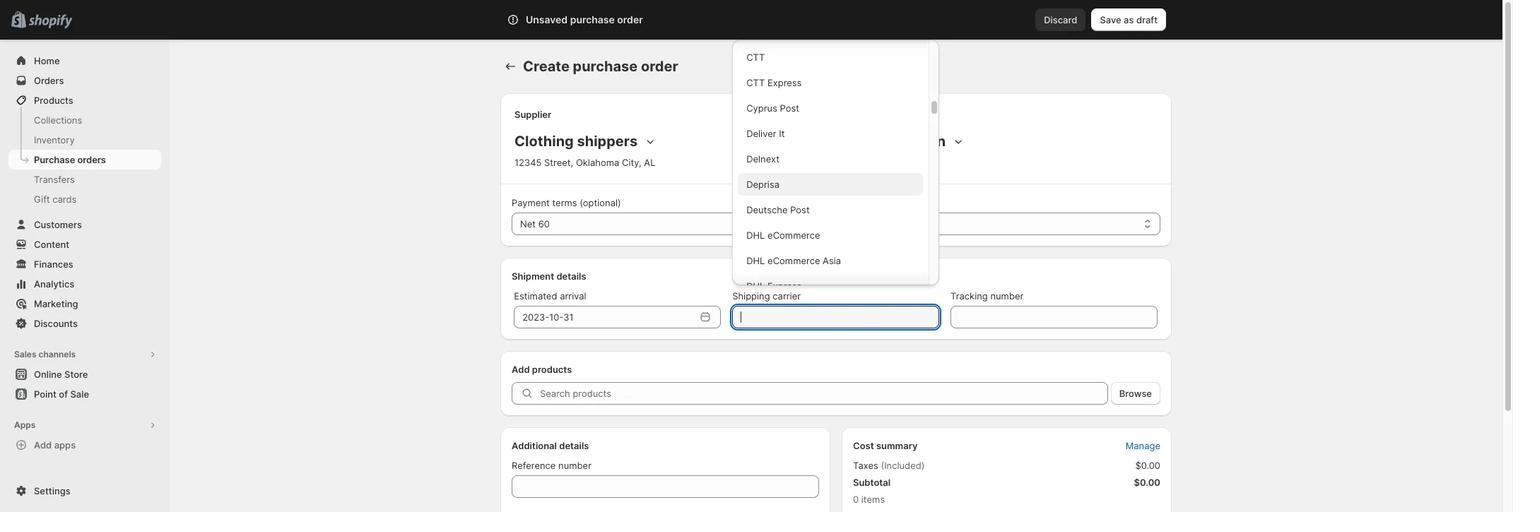 Task type: describe. For each thing, give the bounding box(es) containing it.
estimated arrival
[[514, 291, 587, 302]]

shop
[[851, 133, 887, 150]]

customers link
[[8, 215, 161, 235]]

home link
[[8, 51, 161, 71]]

60
[[539, 218, 550, 230]]

gift cards
[[34, 194, 77, 205]]

taxes
[[853, 460, 879, 472]]

cost summary
[[853, 440, 918, 452]]

home
[[34, 55, 60, 66]]

purchase for unsaved
[[570, 13, 615, 25]]

Tracking number text field
[[951, 306, 1158, 329]]

discounts link
[[8, 314, 161, 334]]

number for tracking number
[[991, 291, 1024, 302]]

create
[[523, 58, 570, 75]]

apps
[[14, 420, 36, 431]]

products
[[532, 364, 572, 375]]

oklahoma
[[576, 157, 620, 168]]

dhl ecommerce asia
[[747, 255, 841, 267]]

browse button
[[1111, 382, 1161, 405]]

payment
[[512, 197, 550, 209]]

ctt express
[[747, 77, 802, 88]]

inventory link
[[8, 130, 161, 150]]

marketing link
[[8, 294, 161, 314]]

customers
[[34, 219, 82, 230]]

cyprus post
[[747, 103, 800, 114]]

transfers link
[[8, 170, 161, 189]]

unsaved
[[526, 13, 568, 25]]

analytics link
[[8, 274, 161, 294]]

sale
[[70, 389, 89, 400]]

point of sale button
[[0, 385, 170, 404]]

ecommerce for dhl ecommerce asia
[[768, 255, 820, 267]]

12345
[[515, 157, 542, 168]]

12345 street, oklahoma city, al
[[515, 157, 656, 168]]

tracking number
[[951, 291, 1024, 302]]

dhl for dhl ecommerce asia
[[747, 255, 765, 267]]

$0.00 for taxes
[[1136, 460, 1161, 472]]

settings
[[34, 486, 70, 497]]

sales
[[14, 349, 36, 360]]

correos option
[[732, 18, 929, 43]]

al
[[644, 157, 656, 168]]

subtotal
[[853, 477, 891, 488]]

net 60
[[520, 218, 550, 230]]

clothing
[[515, 133, 574, 150]]

finances link
[[8, 254, 161, 274]]

deliver
[[747, 128, 777, 139]]

shipment
[[512, 271, 554, 282]]

tracking
[[951, 291, 988, 302]]

shipping
[[732, 291, 770, 302]]

dhl for dhl express
[[747, 281, 765, 292]]

deutsche post
[[747, 204, 810, 216]]

deprisa
[[747, 179, 780, 190]]

add for add apps
[[34, 440, 52, 451]]

delnext
[[747, 153, 780, 165]]

estimated
[[514, 291, 557, 302]]

ecommerce for dhl ecommerce
[[768, 230, 820, 241]]

add products
[[512, 364, 572, 375]]

ctt for ctt
[[747, 52, 765, 63]]

channels
[[39, 349, 76, 360]]

manage
[[1126, 440, 1161, 452]]

reference number
[[512, 460, 592, 472]]

shop location button
[[848, 130, 969, 153]]

save as draft button
[[1092, 8, 1166, 31]]

manage button
[[1117, 436, 1169, 456]]

orders
[[77, 154, 106, 165]]

order for create purchase order
[[641, 58, 678, 75]]

content
[[34, 239, 69, 250]]

orders link
[[8, 71, 161, 90]]

draft
[[1137, 14, 1158, 25]]

items
[[862, 494, 885, 505]]

analytics
[[34, 279, 74, 290]]

save as draft
[[1100, 14, 1158, 25]]

point of sale link
[[8, 385, 161, 404]]

carrier
[[773, 291, 801, 302]]

orders
[[34, 75, 64, 86]]

discard
[[1044, 14, 1078, 25]]

products link
[[8, 90, 161, 110]]

search button
[[546, 8, 956, 31]]

terms
[[552, 197, 577, 209]]

sales channels
[[14, 349, 76, 360]]



Task type: locate. For each thing, give the bounding box(es) containing it.
0 vertical spatial order
[[617, 13, 643, 25]]

purchase right the unsaved
[[570, 13, 615, 25]]

details
[[557, 271, 586, 282], [559, 440, 589, 452]]

(included)
[[881, 460, 925, 472]]

ctt up cyprus
[[747, 77, 765, 88]]

settings link
[[8, 481, 161, 501]]

create purchase order
[[523, 58, 678, 75]]

purchase down search
[[573, 58, 638, 75]]

Search products text field
[[540, 382, 1108, 405]]

purchase orders link
[[8, 150, 161, 170]]

ctt up "ctt express"
[[747, 52, 765, 63]]

purchase
[[34, 154, 75, 165]]

reference
[[512, 460, 556, 472]]

0 vertical spatial post
[[780, 103, 800, 114]]

additional
[[512, 440, 557, 452]]

post
[[780, 103, 800, 114], [790, 204, 810, 216]]

store
[[64, 369, 88, 380]]

0 horizontal spatial number
[[559, 460, 592, 472]]

net
[[520, 218, 536, 230]]

express down "dhl ecommerce asia"
[[768, 281, 802, 292]]

2 vertical spatial dhl
[[747, 281, 765, 292]]

inventory
[[34, 134, 75, 146]]

save
[[1100, 14, 1122, 25]]

of
[[59, 389, 68, 400]]

collections link
[[8, 110, 161, 130]]

unsaved purchase order
[[526, 13, 643, 25]]

1 vertical spatial ctt
[[747, 77, 765, 88]]

add apps
[[34, 440, 76, 451]]

collections
[[34, 115, 82, 126]]

2 ctt from the top
[[747, 77, 765, 88]]

purchase for create
[[573, 58, 638, 75]]

Reference number text field
[[512, 476, 819, 498]]

transfers
[[34, 174, 75, 185]]

1 vertical spatial express
[[768, 281, 802, 292]]

payment terms (optional)
[[512, 197, 621, 209]]

shop location
[[851, 133, 946, 150]]

1 vertical spatial purchase
[[573, 58, 638, 75]]

ecommerce up "dhl ecommerce asia"
[[768, 230, 820, 241]]

summary
[[877, 440, 918, 452]]

express up cyprus post
[[768, 77, 802, 88]]

shippers
[[577, 133, 638, 150]]

order for unsaved purchase order
[[617, 13, 643, 25]]

3 dhl from the top
[[747, 281, 765, 292]]

1 vertical spatial post
[[790, 204, 810, 216]]

location
[[890, 133, 946, 150]]

2 dhl from the top
[[747, 255, 765, 267]]

number for reference number
[[559, 460, 592, 472]]

details for shipment details
[[557, 271, 586, 282]]

asia
[[823, 255, 841, 267]]

add apps button
[[8, 435, 161, 455]]

dhl for dhl ecommerce
[[747, 230, 765, 241]]

0 vertical spatial ctt
[[747, 52, 765, 63]]

it
[[779, 128, 785, 139]]

add left products
[[512, 364, 530, 375]]

0 vertical spatial ecommerce
[[768, 230, 820, 241]]

0 vertical spatial add
[[512, 364, 530, 375]]

online
[[34, 369, 62, 380]]

cost
[[853, 440, 874, 452]]

online store link
[[8, 365, 161, 385]]

1 vertical spatial add
[[34, 440, 52, 451]]

add inside button
[[34, 440, 52, 451]]

discounts
[[34, 318, 78, 329]]

add left apps
[[34, 440, 52, 451]]

details for additional details
[[559, 440, 589, 452]]

point
[[34, 389, 56, 400]]

finances
[[34, 259, 73, 270]]

1 vertical spatial ecommerce
[[768, 255, 820, 267]]

add for add products
[[512, 364, 530, 375]]

apps
[[54, 440, 76, 451]]

0 vertical spatial purchase
[[570, 13, 615, 25]]

cards
[[52, 194, 77, 205]]

search
[[570, 14, 600, 25]]

1 dhl from the top
[[747, 230, 765, 241]]

0 vertical spatial express
[[768, 77, 802, 88]]

details up arrival
[[557, 271, 586, 282]]

additional details
[[512, 440, 589, 452]]

ecommerce down dhl ecommerce
[[768, 255, 820, 267]]

1 vertical spatial number
[[559, 460, 592, 472]]

street,
[[544, 157, 573, 168]]

1 vertical spatial $0.00
[[1134, 477, 1161, 488]]

0 vertical spatial $0.00
[[1136, 460, 1161, 472]]

deutsche
[[747, 204, 788, 216]]

0 items
[[853, 494, 885, 505]]

discard link
[[1036, 8, 1086, 31]]

shopify image
[[28, 15, 72, 29]]

clothing shippers
[[515, 133, 638, 150]]

1 horizontal spatial add
[[512, 364, 530, 375]]

purchase
[[570, 13, 615, 25], [573, 58, 638, 75]]

ecommerce
[[768, 230, 820, 241], [768, 255, 820, 267]]

1 ctt from the top
[[747, 52, 765, 63]]

1 vertical spatial order
[[641, 58, 678, 75]]

post for cyprus post
[[780, 103, 800, 114]]

Shipping carrier text field
[[732, 306, 940, 329]]

post up dhl ecommerce
[[790, 204, 810, 216]]

add
[[512, 364, 530, 375], [34, 440, 52, 451]]

apps button
[[8, 416, 161, 435]]

number down additional details
[[559, 460, 592, 472]]

Estimated arrival text field
[[514, 306, 696, 329]]

1 ecommerce from the top
[[768, 230, 820, 241]]

express for ctt express
[[768, 77, 802, 88]]

deliver it
[[747, 128, 785, 139]]

supplier
[[515, 109, 552, 120]]

0 vertical spatial dhl
[[747, 230, 765, 241]]

dhl down deutsche
[[747, 230, 765, 241]]

online store
[[34, 369, 88, 380]]

dhl express
[[747, 281, 802, 292]]

number
[[991, 291, 1024, 302], [559, 460, 592, 472]]

clothing shippers button
[[512, 130, 660, 153]]

0 vertical spatial details
[[557, 271, 586, 282]]

cyprus
[[747, 103, 778, 114]]

1 vertical spatial dhl
[[747, 255, 765, 267]]

number right "tracking" at the right of page
[[991, 291, 1024, 302]]

0 vertical spatial number
[[991, 291, 1024, 302]]

gift
[[34, 194, 50, 205]]

dhl ecommerce
[[747, 230, 820, 241]]

shipment details
[[512, 271, 586, 282]]

arrival
[[560, 291, 587, 302]]

content link
[[8, 235, 161, 254]]

2 ecommerce from the top
[[768, 255, 820, 267]]

dhl up "dhl express"
[[747, 255, 765, 267]]

purchase orders
[[34, 154, 106, 165]]

express for dhl express
[[768, 281, 802, 292]]

$0.00 for subtotal
[[1134, 477, 1161, 488]]

products
[[34, 95, 73, 106]]

1 vertical spatial details
[[559, 440, 589, 452]]

dhl left carrier
[[747, 281, 765, 292]]

post for deutsche post
[[790, 204, 810, 216]]

1 horizontal spatial number
[[991, 291, 1024, 302]]

details up the reference number
[[559, 440, 589, 452]]

post up it
[[780, 103, 800, 114]]

ctt for ctt express
[[747, 77, 765, 88]]

0 horizontal spatial add
[[34, 440, 52, 451]]



Task type: vqa. For each thing, say whether or not it's contained in the screenshot.
Online Store Icon
no



